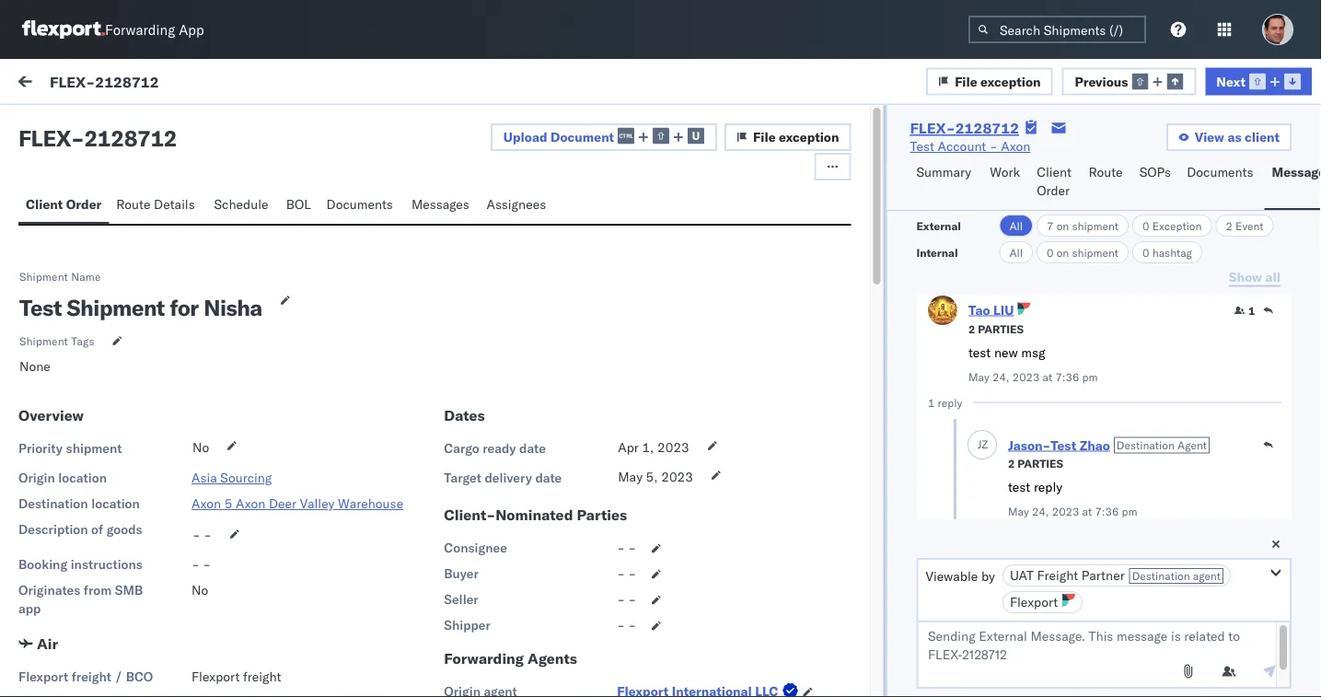 Task type: locate. For each thing, give the bounding box(es) containing it.
internal (0)
[[124, 117, 196, 133]]

all up liu
[[1010, 246, 1024, 259]]

all left 7
[[1010, 219, 1024, 233]]

2 horizontal spatial client
[[1037, 164, 1072, 180]]

test left new
[[969, 345, 991, 361]]

1 horizontal spatial 1
[[1249, 304, 1256, 317]]

5,
[[646, 469, 658, 485]]

internal (0) button
[[116, 109, 207, 145]]

0 horizontal spatial test
[[19, 294, 62, 322]]

axon 5 axon deer valley warehouse
[[192, 496, 404, 512]]

2023 inside test new msg may 24, 2023 at 7:36 pm
[[1013, 370, 1040, 384]]

2023 down msg
[[1013, 370, 1040, 384]]

client order button up 7
[[1030, 156, 1082, 210]]

0 horizontal spatial file exception
[[754, 129, 840, 145]]

ready
[[483, 440, 516, 456]]

flexport inside button
[[1010, 594, 1059, 610]]

0 horizontal spatial client
[[26, 196, 63, 212]]

2 parties button for reply
[[1008, 455, 1064, 471]]

date up client-nominated parties
[[536, 470, 562, 486]]

0 horizontal spatial 7:36
[[1056, 370, 1080, 384]]

shipment for test shipment for nisha
[[19, 269, 68, 283]]

valley
[[300, 496, 335, 512]]

destination inside uat freight partner destination agent
[[1133, 569, 1191, 583]]

previous button
[[1063, 67, 1197, 95]]

work
[[179, 76, 209, 92], [990, 164, 1021, 180]]

shipment up none
[[19, 334, 68, 348]]

0
[[1143, 219, 1150, 233], [1048, 246, 1054, 259], [1143, 246, 1150, 259]]

2 parties button down jason-
[[1008, 455, 1064, 471]]

documents button
[[1180, 156, 1265, 210], [319, 188, 404, 224]]

2 parties down tao liu
[[969, 322, 1024, 336]]

- - for consignee
[[617, 540, 637, 556]]

flexport for flexport freight
[[192, 669, 240, 685]]

app
[[18, 601, 41, 617]]

test account - axon link
[[911, 137, 1031, 156]]

flexport. image
[[22, 20, 105, 39]]

2 parties for new
[[969, 322, 1024, 336]]

external down the summary button at top right
[[917, 219, 962, 233]]

client down account
[[935, 160, 965, 174]]

date
[[520, 440, 546, 456], [536, 470, 562, 486]]

0 vertical spatial test
[[911, 138, 935, 154]]

1 horizontal spatial resize handle column header
[[1144, 154, 1166, 182]]

view
[[1196, 129, 1225, 145]]

Search Shipments (/) text field
[[969, 16, 1147, 43]]

0 horizontal spatial (0)
[[85, 117, 109, 133]]

external
[[29, 117, 82, 133], [917, 219, 962, 233]]

event
[[1236, 219, 1264, 233]]

0 vertical spatial documents
[[1188, 164, 1254, 180]]

route for route details
[[116, 196, 151, 212]]

reply inside the test reply may 24, 2023 at 7:36 pm
[[1034, 479, 1063, 495]]

7:36 up jason-test zhao button
[[1056, 370, 1080, 384]]

1 vertical spatial parties
[[1018, 456, 1064, 470]]

buyer
[[444, 566, 479, 582]]

upload document button
[[491, 123, 718, 151]]

file
[[955, 73, 978, 89], [754, 129, 776, 145]]

1 (0) from the left
[[85, 117, 109, 133]]

jason-test zhao destination agent
[[1008, 437, 1207, 453]]

shipment up origin location
[[66, 440, 122, 456]]

internal inside 'button'
[[124, 117, 169, 133]]

2 vertical spatial destination
[[1133, 569, 1191, 583]]

all button up liu
[[1000, 241, 1034, 263]]

external inside the external (0) button
[[29, 117, 82, 133]]

2 resize handle column header from the left
[[1144, 154, 1166, 182]]

1 horizontal spatial 2
[[1008, 456, 1015, 470]]

0 down 7
[[1048, 246, 1054, 259]]

pm
[[1083, 370, 1098, 384], [1122, 504, 1138, 518]]

route left sops at the right top of the page
[[1089, 164, 1124, 180]]

partner
[[1082, 567, 1125, 584]]

axon
[[1002, 138, 1031, 154], [192, 496, 221, 512], [236, 496, 266, 512]]

24, inside the test reply may 24, 2023 at 7:36 pm
[[1032, 504, 1049, 518]]

shipment left name
[[19, 269, 68, 283]]

0 vertical spatial 2 parties
[[969, 322, 1024, 336]]

shipment down 7 on shipment
[[1073, 246, 1119, 259]]

1 inside button
[[1249, 304, 1256, 317]]

freight for flexport freight
[[243, 669, 281, 685]]

1 vertical spatial 2 parties button
[[1008, 455, 1064, 471]]

1 horizontal spatial freight
[[243, 669, 281, 685]]

2023 right 5,
[[662, 469, 694, 485]]

0 for 0 hashtag
[[1143, 246, 1150, 259]]

priority shipment
[[18, 440, 122, 456]]

1 vertical spatial exception
[[779, 129, 840, 145]]

resize handle column header
[[904, 154, 926, 182], [1144, 154, 1166, 182], [1289, 154, 1311, 182]]

date right ready
[[520, 440, 546, 456]]

test
[[969, 345, 991, 361], [1008, 479, 1031, 495]]

location up destination location
[[58, 470, 107, 486]]

client
[[935, 160, 965, 174], [1037, 164, 1072, 180], [26, 196, 63, 212]]

7:36
[[1056, 370, 1080, 384], [1095, 504, 1119, 518]]

0 horizontal spatial 1
[[928, 396, 935, 409]]

2 horizontal spatial may
[[1008, 504, 1029, 518]]

agent
[[1194, 569, 1221, 583]]

none
[[19, 358, 50, 374]]

0 horizontal spatial at
[[1043, 370, 1053, 384]]

no right smb
[[192, 582, 208, 598]]

work right related
[[735, 160, 760, 174]]

assignees button
[[480, 188, 557, 224]]

pm inside test new msg may 24, 2023 at 7:36 pm
[[1083, 370, 1098, 384]]

route left details
[[116, 196, 151, 212]]

order up 7
[[1037, 182, 1071, 199]]

on for 7
[[1057, 219, 1070, 233]]

may left 5,
[[618, 469, 643, 485]]

parties
[[978, 322, 1024, 336], [1018, 456, 1064, 470]]

flex- right the my
[[50, 72, 95, 91]]

flex-2128712 down forwarding app link
[[50, 72, 159, 91]]

destination for jason-
[[1117, 438, 1175, 452]]

documents button right the bol
[[319, 188, 404, 224]]

0 vertical spatial pm
[[1083, 370, 1098, 384]]

7:36 inside test new msg may 24, 2023 at 7:36 pm
[[1056, 370, 1080, 384]]

file up related work item/shipment
[[754, 129, 776, 145]]

cargo
[[444, 440, 480, 456]]

freight
[[72, 669, 111, 685], [243, 669, 281, 685]]

flexport right bco
[[192, 669, 240, 685]]

1 horizontal spatial work
[[990, 164, 1021, 180]]

route inside button
[[116, 196, 151, 212]]

(0) right flex
[[85, 117, 109, 133]]

shipment down name
[[67, 294, 165, 322]]

at inside test new msg may 24, 2023 at 7:36 pm
[[1043, 370, 1053, 384]]

2 horizontal spatial resize handle column header
[[1289, 154, 1311, 182]]

agents
[[528, 649, 578, 668]]

0 horizontal spatial pm
[[1083, 370, 1098, 384]]

0 horizontal spatial file
[[754, 129, 776, 145]]

2023 inside the test reply may 24, 2023 at 7:36 pm
[[1052, 504, 1080, 518]]

next
[[1217, 73, 1246, 89]]

0 horizontal spatial external
[[29, 117, 82, 133]]

0 vertical spatial reply
[[938, 396, 962, 409]]

1 vertical spatial reply
[[1034, 479, 1063, 495]]

2 event
[[1227, 219, 1264, 233]]

1 horizontal spatial 7:36
[[1095, 504, 1119, 518]]

client for the rightmost client order button
[[1037, 164, 1072, 180]]

shipment
[[19, 269, 68, 283], [67, 294, 165, 322], [19, 334, 68, 348]]

at up partner on the bottom of the page
[[1083, 504, 1092, 518]]

0 vertical spatial exception
[[981, 73, 1041, 89]]

msg
[[1021, 345, 1046, 361]]

external down the my work on the top left
[[29, 117, 82, 133]]

test inside test new msg may 24, 2023 at 7:36 pm
[[969, 345, 991, 361]]

parties down liu
[[978, 322, 1024, 336]]

j
[[978, 438, 982, 451]]

(0) down import work button
[[172, 117, 196, 133]]

documents button down view as client 'button'
[[1180, 156, 1265, 210]]

flex-2128712 up account
[[911, 119, 1020, 137]]

client for leftmost client order button
[[26, 196, 63, 212]]

2 parties
[[969, 322, 1024, 336], [1008, 456, 1064, 470]]

2 parties button
[[969, 320, 1024, 336], [1008, 455, 1064, 471]]

0 horizontal spatial freight
[[72, 669, 111, 685]]

2023 up freight
[[1052, 504, 1080, 518]]

at down msg
[[1043, 370, 1053, 384]]

axon up 'work' button
[[1002, 138, 1031, 154]]

1 vertical spatial location
[[91, 496, 140, 512]]

1 on from the top
[[1057, 219, 1070, 233]]

my work
[[18, 71, 100, 96]]

origin location
[[18, 470, 107, 486]]

may up the uat
[[1008, 504, 1029, 518]]

0 left hashtag
[[1143, 246, 1150, 259]]

2 parties down jason-
[[1008, 456, 1064, 470]]

2128712 down import
[[84, 124, 177, 152]]

pm inside the test reply may 24, 2023 at 7:36 pm
[[1122, 504, 1138, 518]]

warehouse
[[338, 496, 404, 512]]

2 on from the top
[[1057, 246, 1070, 259]]

1 vertical spatial 1
[[928, 396, 935, 409]]

1 vertical spatial at
[[1083, 504, 1092, 518]]

1 vertical spatial flex-
[[911, 119, 956, 137]]

0 horizontal spatial route
[[116, 196, 151, 212]]

test down jason-
[[1008, 479, 1031, 495]]

1 vertical spatial internal
[[917, 246, 959, 259]]

1 horizontal spatial reply
[[1034, 479, 1063, 495]]

0 horizontal spatial reply
[[938, 396, 962, 409]]

1 vertical spatial work
[[735, 160, 760, 174]]

exception up flex-2128712 link
[[981, 73, 1041, 89]]

exception up item/shipment at the top right of page
[[779, 129, 840, 145]]

internal down the summary button at top right
[[917, 246, 959, 259]]

-
[[71, 124, 84, 152], [990, 138, 998, 154], [193, 527, 201, 543], [204, 527, 212, 543], [617, 540, 625, 556], [629, 540, 637, 556], [192, 556, 200, 573], [203, 556, 211, 573], [617, 566, 625, 582], [629, 566, 637, 582], [617, 591, 625, 608], [629, 591, 637, 608], [617, 617, 625, 633], [629, 617, 637, 633]]

forwarding left app
[[105, 21, 175, 38]]

parties for new
[[978, 322, 1024, 336]]

None checkbox
[[29, 158, 48, 176]]

test left zhao
[[1051, 437, 1077, 453]]

2 (0) from the left
[[172, 117, 196, 133]]

1 for 1 reply
[[928, 396, 935, 409]]

1 horizontal spatial order
[[1037, 182, 1071, 199]]

1
[[1249, 304, 1256, 317], [928, 396, 935, 409]]

flexport down air
[[18, 669, 68, 685]]

0 vertical spatial 2
[[1227, 219, 1233, 233]]

actions
[[1176, 160, 1214, 174]]

2023 right 1,
[[658, 439, 690, 456]]

1 vertical spatial flex-2128712
[[911, 119, 1020, 137]]

1 horizontal spatial flexport
[[192, 669, 240, 685]]

nisha
[[204, 294, 262, 322]]

target delivery date
[[444, 470, 562, 486]]

0 horizontal spatial client order
[[26, 196, 102, 212]]

parties for reply
[[1018, 456, 1064, 470]]

(0) inside 'button'
[[172, 117, 196, 133]]

tags
[[71, 334, 94, 348]]

0 horizontal spatial 24,
[[993, 370, 1010, 384]]

2 horizontal spatial 2
[[1227, 219, 1233, 233]]

route inside button
[[1089, 164, 1124, 180]]

1 vertical spatial route
[[116, 196, 151, 212]]

pm up uat freight partner destination agent
[[1122, 504, 1138, 518]]

sops
[[1140, 164, 1172, 180]]

2 horizontal spatial flexport
[[1010, 594, 1059, 610]]

flex-2128712
[[50, 72, 159, 91], [911, 119, 1020, 137]]

test inside the test reply may 24, 2023 at 7:36 pm
[[1008, 479, 1031, 495]]

axon right 5
[[236, 496, 266, 512]]

2 down tao
[[969, 322, 975, 336]]

1 vertical spatial shipment
[[1073, 246, 1119, 259]]

2 vertical spatial 2
[[1008, 456, 1015, 470]]

test up summary
[[911, 138, 935, 154]]

bol button
[[279, 188, 319, 224]]

(0) for external (0)
[[85, 117, 109, 133]]

1 all button from the top
[[1000, 215, 1034, 237]]

2128712 down forwarding app link
[[95, 72, 159, 91]]

0 vertical spatial shipment
[[1073, 219, 1119, 233]]

0 vertical spatial no
[[193, 439, 209, 456]]

client order up 7
[[1037, 164, 1072, 199]]

file up flex-2128712 link
[[955, 73, 978, 89]]

0 vertical spatial forwarding
[[105, 21, 175, 38]]

0 exception
[[1143, 219, 1203, 233]]

location up goods
[[91, 496, 140, 512]]

date for target delivery date
[[536, 470, 562, 486]]

0 on shipment
[[1048, 246, 1119, 259]]

2 all button from the top
[[1000, 241, 1034, 263]]

1 horizontal spatial at
[[1083, 504, 1092, 518]]

on right 7
[[1057, 219, 1070, 233]]

shipment tags
[[19, 334, 94, 348]]

Sending External Message. This message is related to FLEX-2128712 text field
[[917, 621, 1292, 689]]

0 for 0 exception
[[1143, 219, 1150, 233]]

booking
[[18, 556, 67, 573]]

(0) for internal (0)
[[172, 117, 196, 133]]

2 for tao liu
[[969, 322, 975, 336]]

0 vertical spatial internal
[[124, 117, 169, 133]]

no up asia
[[193, 439, 209, 456]]

flex- up account
[[911, 119, 956, 137]]

shipment for none
[[19, 334, 68, 348]]

1 horizontal spatial test
[[1008, 479, 1031, 495]]

test down shipment name
[[19, 294, 62, 322]]

2 vertical spatial shipment
[[19, 334, 68, 348]]

1 horizontal spatial file
[[955, 73, 978, 89]]

file exception
[[955, 73, 1041, 89], [754, 129, 840, 145]]

1 for 1
[[1249, 304, 1256, 317]]

shipment up 0 on shipment
[[1073, 219, 1119, 233]]

0 horizontal spatial flex-
[[50, 72, 95, 91]]

24, up freight
[[1032, 504, 1049, 518]]

0 vertical spatial 2 parties button
[[969, 320, 1024, 336]]

(0)
[[85, 117, 109, 133], [172, 117, 196, 133]]

3 resize handle column header from the left
[[1289, 154, 1311, 182]]

shipment
[[1073, 219, 1119, 233], [1073, 246, 1119, 259], [66, 440, 122, 456]]

2128712 up test account - axon in the right of the page
[[956, 119, 1020, 137]]

destination location
[[18, 496, 140, 512]]

documents right the bol button
[[327, 196, 393, 212]]

shipment for 0 on shipment
[[1073, 246, 1119, 259]]

0 horizontal spatial work
[[53, 71, 100, 96]]

item/shipment
[[762, 160, 838, 174]]

file exception up flex-2128712 link
[[955, 73, 1041, 89]]

2 freight from the left
[[243, 669, 281, 685]]

flexport for flexport freight / bco
[[18, 669, 68, 685]]

0 horizontal spatial resize handle column header
[[904, 154, 926, 182]]

work up the external (0)
[[53, 71, 100, 96]]

next button
[[1206, 67, 1313, 95]]

client order down flex
[[26, 196, 102, 212]]

0 horizontal spatial internal
[[124, 117, 169, 133]]

1 horizontal spatial 24,
[[1032, 504, 1049, 518]]

1 vertical spatial file exception
[[754, 129, 840, 145]]

1 vertical spatial all
[[1010, 246, 1024, 259]]

24, down new
[[993, 370, 1010, 384]]

work for my
[[53, 71, 100, 96]]

1 all from the top
[[1010, 219, 1024, 233]]

1 freight from the left
[[72, 669, 111, 685]]

7:36 up partner on the bottom of the page
[[1095, 504, 1119, 518]]

axon left 5
[[192, 496, 221, 512]]

2 parties button down tao liu
[[969, 320, 1024, 336]]

bol
[[286, 196, 311, 212]]

2 left event
[[1227, 219, 1233, 233]]

1 horizontal spatial internal
[[917, 246, 959, 259]]

air
[[37, 635, 58, 653]]

1 vertical spatial may
[[618, 469, 643, 485]]

(0) inside button
[[85, 117, 109, 133]]

client right 'work' button
[[1037, 164, 1072, 180]]

order down flex - 2128712
[[66, 196, 102, 212]]

0 vertical spatial 24,
[[993, 370, 1010, 384]]

1 horizontal spatial documents button
[[1180, 156, 1265, 210]]

1 horizontal spatial client
[[935, 160, 965, 174]]

0 horizontal spatial flexport
[[18, 669, 68, 685]]

2128712
[[95, 72, 159, 91], [956, 119, 1020, 137], [84, 124, 177, 152]]

deer
[[269, 496, 297, 512]]

flexport down the uat
[[1010, 594, 1059, 610]]

internal down import
[[124, 117, 169, 133]]

resize handle column header for actions
[[1289, 154, 1311, 182]]

- -
[[193, 527, 212, 543], [617, 540, 637, 556], [192, 556, 211, 573], [617, 566, 637, 582], [617, 591, 637, 608], [617, 617, 637, 633]]

flex-2128712 link
[[911, 119, 1020, 137]]

import
[[137, 76, 175, 92]]

client order button down flex
[[18, 188, 109, 224]]

0 horizontal spatial forwarding
[[105, 21, 175, 38]]

0 vertical spatial date
[[520, 440, 546, 456]]

all for 0
[[1010, 246, 1024, 259]]

0 vertical spatial may
[[969, 370, 990, 384]]

may down tao
[[969, 370, 990, 384]]

on down 7 on shipment
[[1057, 246, 1070, 259]]

freight for flexport freight / bco
[[72, 669, 111, 685]]

0 vertical spatial shipment
[[19, 269, 68, 283]]

0 left exception
[[1143, 219, 1150, 233]]

0 horizontal spatial documents
[[327, 196, 393, 212]]

2 down jason-
[[1008, 456, 1015, 470]]

overview
[[18, 406, 84, 425]]

client down flex
[[26, 196, 63, 212]]

2 all from the top
[[1010, 246, 1024, 259]]

file exception up item/shipment at the top right of page
[[754, 129, 840, 145]]

route for route
[[1089, 164, 1124, 180]]

documents down view as client 'button'
[[1188, 164, 1254, 180]]

account
[[938, 138, 987, 154]]

0 vertical spatial work
[[179, 76, 209, 92]]

may inside test new msg may 24, 2023 at 7:36 pm
[[969, 370, 990, 384]]

parties down jason-
[[1018, 456, 1064, 470]]

tao liu button
[[969, 302, 1014, 318]]

0 horizontal spatial axon
[[192, 496, 221, 512]]

- - for description of goods
[[193, 527, 212, 543]]

pm up zhao
[[1083, 370, 1098, 384]]

client order for leftmost client order button
[[26, 196, 102, 212]]

forwarding down shipper
[[444, 649, 524, 668]]

1 horizontal spatial route
[[1089, 164, 1124, 180]]

1 horizontal spatial may
[[969, 370, 990, 384]]

document
[[551, 129, 615, 145]]

1 vertical spatial 2 parties
[[1008, 456, 1064, 470]]

1 horizontal spatial external
[[917, 219, 962, 233]]

may inside the test reply may 24, 2023 at 7:36 pm
[[1008, 504, 1029, 518]]

2 vertical spatial may
[[1008, 504, 1029, 518]]

work down test account - axon link
[[990, 164, 1021, 180]]

1 vertical spatial destination
[[18, 496, 88, 512]]

1 resize handle column header from the left
[[904, 154, 926, 182]]

work right import
[[179, 76, 209, 92]]

dates
[[444, 406, 485, 425]]

destination inside jason-test zhao destination agent
[[1117, 438, 1175, 452]]

all button left 7
[[1000, 215, 1034, 237]]

uat
[[1010, 567, 1034, 584]]

1 vertical spatial test
[[1008, 479, 1031, 495]]

2 horizontal spatial test
[[1051, 437, 1077, 453]]

of
[[91, 521, 103, 538]]

location for origin location
[[58, 470, 107, 486]]

work inside 'work' button
[[990, 164, 1021, 180]]

flexport for flexport
[[1010, 594, 1059, 610]]

0 vertical spatial destination
[[1117, 438, 1175, 452]]

2 parties for reply
[[1008, 456, 1064, 470]]



Task type: vqa. For each thing, say whether or not it's contained in the screenshot.
the leftmost In progress
no



Task type: describe. For each thing, give the bounding box(es) containing it.
origin
[[18, 470, 55, 486]]

0 horizontal spatial may
[[618, 469, 643, 485]]

route details button
[[109, 188, 207, 224]]

shipper
[[444, 617, 491, 633]]

internal for internal (0)
[[124, 117, 169, 133]]

1 horizontal spatial client order button
[[1030, 156, 1082, 210]]

1 horizontal spatial flex-
[[911, 119, 956, 137]]

by
[[982, 568, 996, 585]]

client order for the rightmost client order button
[[1037, 164, 1072, 199]]

all button for 7
[[1000, 215, 1034, 237]]

1 reply
[[928, 396, 962, 409]]

all for 7
[[1010, 219, 1024, 233]]

flexport button
[[1003, 591, 1084, 614]]

2 horizontal spatial axon
[[1002, 138, 1031, 154]]

5
[[225, 496, 233, 512]]

j z
[[978, 438, 988, 451]]

work for related
[[735, 160, 760, 174]]

flex - 2128712
[[18, 124, 177, 152]]

as
[[1228, 129, 1242, 145]]

shipment for 7 on shipment
[[1073, 219, 1119, 233]]

related
[[694, 160, 733, 174]]

0 horizontal spatial documents button
[[319, 188, 404, 224]]

route button
[[1082, 156, 1133, 210]]

messages button
[[404, 188, 480, 224]]

freight
[[1038, 567, 1079, 584]]

1 horizontal spatial axon
[[236, 496, 266, 512]]

all button for 0
[[1000, 241, 1034, 263]]

- - for seller
[[617, 591, 637, 608]]

related work item/shipment
[[694, 160, 838, 174]]

2 for jason-test zhao
[[1008, 456, 1015, 470]]

description
[[18, 521, 88, 538]]

description of goods
[[18, 521, 142, 538]]

jason-test zhao button
[[1008, 437, 1110, 453]]

viewable by
[[926, 568, 996, 585]]

apr 1, 2023
[[618, 439, 690, 456]]

new
[[994, 345, 1018, 361]]

for
[[170, 294, 199, 322]]

viewable
[[926, 568, 979, 585]]

consignee
[[444, 540, 508, 556]]

2 parties button for new
[[969, 320, 1024, 336]]

message
[[1273, 164, 1322, 180]]

resize handle column header for client
[[1144, 154, 1166, 182]]

work inside import work button
[[179, 76, 209, 92]]

1,
[[642, 439, 654, 456]]

may 5, 2023
[[618, 469, 694, 485]]

forwarding agents
[[444, 649, 578, 668]]

1 vertical spatial no
[[192, 582, 208, 598]]

booking instructions
[[18, 556, 143, 573]]

0 horizontal spatial client order button
[[18, 188, 109, 224]]

agent
[[1178, 438, 1207, 452]]

1 horizontal spatial documents
[[1188, 164, 1254, 180]]

summary button
[[910, 156, 983, 210]]

zhao
[[1080, 437, 1110, 453]]

bco
[[126, 669, 153, 685]]

sourcing
[[220, 470, 272, 486]]

flexport freight
[[192, 669, 281, 685]]

0 hashtag
[[1143, 246, 1193, 259]]

client
[[1246, 129, 1281, 145]]

date for cargo ready date
[[520, 440, 546, 456]]

1 vertical spatial documents
[[327, 196, 393, 212]]

- - for buyer
[[617, 566, 637, 582]]

0 vertical spatial file
[[955, 73, 978, 89]]

client-
[[444, 506, 496, 524]]

cargo ready date
[[444, 440, 546, 456]]

sops button
[[1133, 156, 1180, 210]]

nominated
[[496, 506, 573, 524]]

24, inside test new msg may 24, 2023 at 7:36 pm
[[993, 370, 1010, 384]]

message button
[[1265, 156, 1322, 210]]

0 vertical spatial file exception
[[955, 73, 1041, 89]]

2 vertical spatial shipment
[[66, 440, 122, 456]]

z
[[982, 438, 988, 451]]

test for test shipment for nisha
[[19, 294, 62, 322]]

app
[[179, 21, 204, 38]]

0 horizontal spatial exception
[[779, 129, 840, 145]]

previous
[[1076, 73, 1129, 89]]

import work
[[137, 76, 209, 92]]

forwarding app link
[[22, 20, 204, 39]]

resize handle column header for related work item/shipment
[[904, 154, 926, 182]]

route details
[[116, 196, 195, 212]]

apr
[[618, 439, 639, 456]]

order for the rightmost client order button
[[1037, 182, 1071, 199]]

1 vertical spatial shipment
[[67, 294, 165, 322]]

/
[[115, 669, 123, 685]]

work button
[[983, 156, 1030, 210]]

test for test account - axon
[[911, 138, 935, 154]]

priority
[[18, 440, 63, 456]]

jason-
[[1008, 437, 1051, 453]]

name
[[71, 269, 101, 283]]

on for 0
[[1057, 246, 1070, 259]]

schedule
[[214, 196, 269, 212]]

external for external (0)
[[29, 117, 82, 133]]

external for external
[[917, 219, 962, 233]]

test reply may 24, 2023 at 7:36 pm
[[1008, 479, 1138, 518]]

originates
[[18, 582, 80, 598]]

order for leftmost client order button
[[66, 196, 102, 212]]

7
[[1048, 219, 1054, 233]]

1 horizontal spatial exception
[[981, 73, 1041, 89]]

2 vertical spatial test
[[1051, 437, 1077, 453]]

internal for internal
[[917, 246, 959, 259]]

forwarding for forwarding app
[[105, 21, 175, 38]]

flex
[[18, 124, 71, 152]]

reply for 1
[[938, 396, 962, 409]]

reply for test
[[1034, 479, 1063, 495]]

uat freight partner destination agent
[[1010, 567, 1221, 584]]

tao liu
[[969, 302, 1014, 318]]

at inside the test reply may 24, 2023 at 7:36 pm
[[1083, 504, 1092, 518]]

asia sourcing link
[[192, 470, 272, 486]]

upload document
[[504, 129, 615, 145]]

axon 5 axon deer valley warehouse link
[[192, 496, 404, 512]]

0 vertical spatial flex-2128712
[[50, 72, 159, 91]]

assignees
[[487, 196, 546, 212]]

test for new
[[969, 345, 991, 361]]

forwarding for forwarding agents
[[444, 649, 524, 668]]

exception
[[1153, 219, 1203, 233]]

view as client
[[1196, 129, 1281, 145]]

- - for shipper
[[617, 617, 637, 633]]

1 horizontal spatial flex-2128712
[[911, 119, 1020, 137]]

external (0)
[[29, 117, 109, 133]]

location for destination location
[[91, 496, 140, 512]]

forwarding app
[[105, 21, 204, 38]]

asia
[[192, 470, 217, 486]]

0 vertical spatial flex-
[[50, 72, 95, 91]]

7:36 inside the test reply may 24, 2023 at 7:36 pm
[[1095, 504, 1119, 518]]

1 button
[[1234, 303, 1256, 318]]

test for reply
[[1008, 479, 1031, 495]]

0 for 0 on shipment
[[1048, 246, 1054, 259]]

test shipment for nisha
[[19, 294, 262, 322]]

destination for uat
[[1133, 569, 1191, 583]]

view as client button
[[1167, 123, 1292, 151]]

details
[[154, 196, 195, 212]]

1 vertical spatial file
[[754, 129, 776, 145]]

import work button
[[129, 59, 216, 109]]



